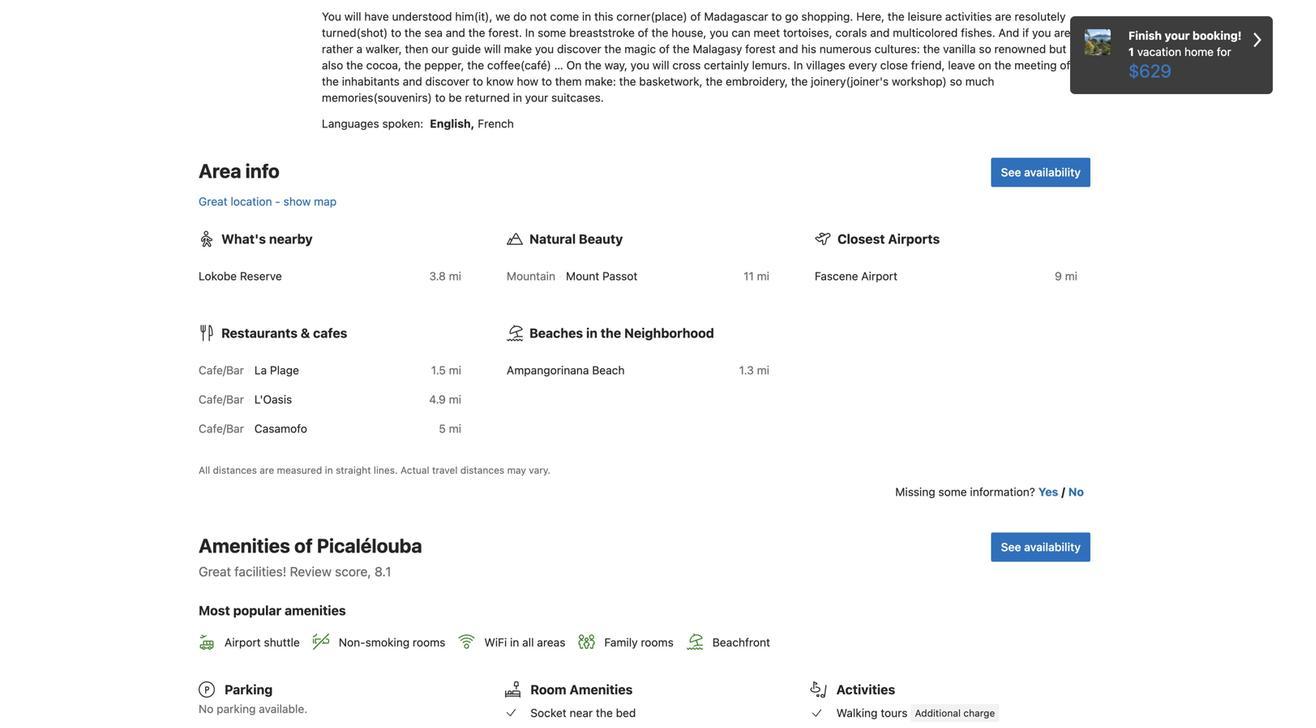 Task type: describe. For each thing, give the bounding box(es) containing it.
booking!
[[1193, 29, 1242, 42]]

of up the house,
[[691, 10, 701, 23]]

lines.
[[374, 464, 398, 476]]

here,
[[857, 10, 885, 23]]

turned(shot)
[[322, 26, 388, 39]]

bed
[[616, 706, 636, 720]]

amenities inside amenities of picalélouba great facilities! review score, 8.1
[[199, 534, 290, 557]]

mount passot
[[566, 269, 638, 283]]

way,
[[605, 58, 628, 72]]

1
[[1129, 45, 1135, 58]]

1 horizontal spatial so
[[980, 42, 992, 56]]

available.
[[259, 702, 308, 715]]

magic
[[625, 42, 656, 56]]

make:
[[585, 75, 616, 88]]

and left his
[[779, 42, 799, 56]]

in left 'all'
[[510, 636, 520, 649]]

-
[[275, 195, 281, 208]]

if
[[1023, 26, 1030, 39]]

great location - show map link
[[199, 195, 337, 208]]

2 rooms from the left
[[641, 636, 674, 649]]

cocoa,
[[366, 58, 401, 72]]

to left "be"
[[435, 91, 446, 104]]

all
[[199, 464, 210, 476]]

your inside finish your booking! 1 vacation home for $629
[[1165, 29, 1191, 42]]

non-
[[339, 636, 366, 649]]

spoken:
[[383, 117, 424, 130]]

the right on
[[995, 58, 1012, 72]]

actual
[[401, 464, 430, 476]]

0 horizontal spatial so
[[950, 75, 963, 88]]

you right if
[[1033, 26, 1052, 39]]

1 vertical spatial no
[[199, 702, 214, 715]]

french
[[478, 117, 514, 130]]

socket near the bed
[[531, 706, 636, 720]]

house,
[[672, 26, 707, 39]]

lokobe reserve
[[199, 269, 282, 283]]

tortoises,
[[784, 26, 833, 39]]

pepper,
[[425, 58, 464, 72]]

info
[[246, 159, 280, 182]]

0 vertical spatial will
[[345, 10, 361, 23]]

do
[[514, 10, 527, 23]]

map
[[314, 195, 337, 208]]

cross
[[673, 58, 701, 72]]

family rooms
[[605, 636, 674, 649]]

leisure
[[908, 10, 943, 23]]

in right beaches at left
[[586, 325, 598, 341]]

2 availability from the top
[[1025, 540, 1081, 554]]

charge
[[964, 707, 996, 719]]

villages
[[807, 58, 846, 72]]

4.9
[[429, 393, 446, 406]]

may
[[507, 464, 526, 476]]

1 horizontal spatial airport
[[862, 269, 898, 283]]

straight
[[336, 464, 371, 476]]

1 see from the top
[[1002, 166, 1022, 179]]

1 horizontal spatial will
[[484, 42, 501, 56]]

the up friend,
[[924, 42, 941, 56]]

mi right the 5
[[449, 422, 462, 435]]

lokobe
[[199, 269, 237, 283]]

beaches
[[530, 325, 583, 341]]

score,
[[335, 564, 371, 579]]

you right make
[[535, 42, 554, 56]]

tours
[[881, 706, 908, 720]]

cafe/bar for la plage
[[199, 363, 244, 377]]

popular
[[233, 603, 282, 618]]

most popular amenities
[[199, 603, 346, 618]]

activities
[[837, 682, 896, 697]]

some inside you will have understood him(it), we do not come in this corner(place) of madagascar to go shopping. here, the leisure activities are resolutely turned(shot) to the sea and the forest. in some breaststroke of the house, you can meet tortoises, corals and multicolored fishes. and if you are rather a walker, then our guide will make you discover the magic of the malagasy forest and his numerous cultures: the vanilla so renowned but also the cocoa, the pepper, the coffee(café) … on the way, you will cross certainly lemurs. in villages every close friend, leave on the meeting of the inhabitants and discover to know how to them make: the basketwork, the embroidery, the joinery(joiner's workshop) so much memories(souvenirs) to be returned in your suitcases.
[[538, 26, 567, 39]]

every
[[849, 58, 878, 72]]

vary.
[[529, 464, 551, 476]]

plage
[[270, 363, 299, 377]]

walker,
[[366, 42, 402, 56]]

what's
[[221, 231, 266, 247]]

the up the make:
[[585, 58, 602, 72]]

9 mi
[[1055, 269, 1078, 283]]

to up the returned
[[473, 75, 483, 88]]

travel
[[432, 464, 458, 476]]

english
[[430, 117, 471, 130]]

smoking
[[366, 636, 410, 649]]

home
[[1185, 45, 1214, 58]]

resolutely
[[1015, 10, 1066, 23]]

0 horizontal spatial discover
[[426, 75, 470, 88]]

of right magic
[[659, 42, 670, 56]]

beach
[[592, 363, 625, 377]]

all distances are measured in straight lines. actual travel distances may vary.
[[199, 464, 551, 476]]

meeting
[[1015, 58, 1057, 72]]

memories(souvenirs)
[[322, 91, 432, 104]]

beaches in the neighborhood
[[530, 325, 715, 341]]

a
[[357, 42, 363, 56]]

mi for what's nearby
[[449, 269, 462, 283]]

walking tours additional charge
[[837, 706, 996, 720]]

fascene airport
[[815, 269, 898, 283]]

natural beauty
[[530, 231, 623, 247]]

3.8
[[429, 269, 446, 283]]

room amenities
[[531, 682, 633, 697]]

1 horizontal spatial discover
[[557, 42, 602, 56]]

you up malagasy
[[710, 26, 729, 39]]

1 see availability button from the top
[[992, 158, 1091, 187]]

1 horizontal spatial some
[[939, 485, 968, 499]]

nearby
[[269, 231, 313, 247]]

finish
[[1129, 29, 1163, 42]]

great location - show map
[[199, 195, 337, 208]]

inhabitants
[[342, 75, 400, 88]]

family
[[605, 636, 638, 649]]

the up way,
[[605, 42, 622, 56]]

we
[[496, 10, 511, 23]]

areas
[[537, 636, 566, 649]]

parking
[[225, 682, 273, 697]]

workshop)
[[892, 75, 947, 88]]

you
[[322, 10, 342, 23]]

but
[[1050, 42, 1067, 56]]

picalélouba
[[317, 534, 422, 557]]

cultures:
[[875, 42, 921, 56]]

the down villages
[[791, 75, 808, 88]]

corner(place)
[[617, 10, 688, 23]]

to left "go"
[[772, 10, 782, 23]]

the up cross
[[673, 42, 690, 56]]

vanilla
[[944, 42, 976, 56]]

the down way,
[[620, 75, 636, 88]]

of down but
[[1061, 58, 1071, 72]]

the right here,
[[888, 10, 905, 23]]

beauty
[[579, 231, 623, 247]]

1 vertical spatial in
[[794, 58, 803, 72]]

of up magic
[[638, 26, 649, 39]]

non-smoking rooms
[[339, 636, 446, 649]]

5
[[439, 422, 446, 435]]

in down how
[[513, 91, 522, 104]]

this
[[595, 10, 614, 23]]

beachfront
[[713, 636, 771, 649]]



Task type: locate. For each thing, give the bounding box(es) containing it.
be
[[449, 91, 462, 104]]

mi
[[449, 269, 462, 283], [757, 269, 770, 283], [1066, 269, 1078, 283], [449, 363, 462, 377], [757, 363, 770, 377], [449, 393, 462, 406], [449, 422, 462, 435]]

in left this
[[582, 10, 592, 23]]

so up on
[[980, 42, 992, 56]]

3.8 mi
[[429, 269, 462, 283]]

parking
[[217, 702, 256, 715]]

to
[[772, 10, 782, 23], [391, 26, 402, 39], [473, 75, 483, 88], [542, 75, 552, 88], [435, 91, 446, 104]]

to right how
[[542, 75, 552, 88]]

the down him(it),
[[469, 26, 486, 39]]

breaststroke
[[570, 26, 635, 39]]

mi right 1.5
[[449, 363, 462, 377]]

1.3
[[740, 363, 754, 377]]

walking
[[837, 706, 878, 720]]

show
[[284, 195, 311, 208]]

1 vertical spatial availability
[[1025, 540, 1081, 554]]

cafe/bar left l'oasis
[[199, 393, 244, 406]]

on
[[979, 58, 992, 72]]

languages
[[322, 117, 379, 130]]

natural
[[530, 231, 576, 247]]

mi for closest airports
[[1066, 269, 1078, 283]]

mi right 4.9
[[449, 393, 462, 406]]

airports
[[889, 231, 940, 247]]

0 horizontal spatial are
[[260, 464, 274, 476]]

come
[[550, 10, 579, 23]]

have
[[365, 10, 389, 23]]

2 great from the top
[[199, 564, 231, 579]]

0 vertical spatial see availability
[[1002, 166, 1081, 179]]

of up the review
[[294, 534, 313, 557]]

much
[[966, 75, 995, 88]]

coffee(café)
[[488, 58, 552, 72]]

0 vertical spatial discover
[[557, 42, 602, 56]]

near
[[570, 706, 593, 720]]

2 vertical spatial cafe/bar
[[199, 422, 244, 435]]

cafe/bar up all
[[199, 422, 244, 435]]

1 horizontal spatial amenities
[[570, 682, 633, 697]]

0 horizontal spatial amenities
[[199, 534, 290, 557]]

mountain
[[507, 269, 556, 283]]

in left straight
[[325, 464, 333, 476]]

for
[[1218, 45, 1232, 58]]

are up but
[[1055, 26, 1071, 39]]

our
[[432, 42, 449, 56]]

1 cafe/bar from the top
[[199, 363, 244, 377]]

the down a
[[346, 58, 363, 72]]

in down his
[[794, 58, 803, 72]]

airport
[[862, 269, 898, 283], [225, 636, 261, 649]]

2 see availability button from the top
[[992, 533, 1091, 562]]

forest.
[[489, 26, 522, 39]]

of inside amenities of picalélouba great facilities! review score, 8.1
[[294, 534, 313, 557]]

multicolored
[[893, 26, 958, 39]]

your up vacation
[[1165, 29, 1191, 42]]

wifi in all areas
[[485, 636, 566, 649]]

4.9 mi
[[429, 393, 462, 406]]

0 vertical spatial in
[[525, 26, 535, 39]]

great up most
[[199, 564, 231, 579]]

amenities up socket near the bed
[[570, 682, 633, 697]]

will up turned(shot)
[[345, 10, 361, 23]]

see availability
[[1002, 166, 1081, 179], [1002, 540, 1081, 554]]

1 vertical spatial your
[[525, 91, 549, 104]]

$629
[[1129, 60, 1172, 81]]

friend,
[[912, 58, 945, 72]]

fishes.
[[961, 26, 996, 39]]

1 vertical spatial discover
[[426, 75, 470, 88]]

0 vertical spatial cafe/bar
[[199, 363, 244, 377]]

0 vertical spatial great
[[199, 195, 228, 208]]

0 horizontal spatial will
[[345, 10, 361, 23]]

cafe/bar
[[199, 363, 244, 377], [199, 393, 244, 406], [199, 422, 244, 435]]

room
[[531, 682, 567, 697]]

0 horizontal spatial your
[[525, 91, 549, 104]]

rightchevron image
[[1254, 28, 1262, 52]]

0 vertical spatial are
[[996, 10, 1012, 23]]

0 vertical spatial availability
[[1025, 166, 1081, 179]]

area info
[[199, 159, 280, 182]]

2 vertical spatial will
[[653, 58, 670, 72]]

review
[[290, 564, 332, 579]]

the down the corner(place)
[[652, 26, 669, 39]]

mi right "9"
[[1066, 269, 1078, 283]]

go
[[785, 10, 799, 23]]

mi right 1.3
[[757, 363, 770, 377]]

0 horizontal spatial in
[[525, 26, 535, 39]]

embroidery,
[[726, 75, 788, 88]]

meet
[[754, 26, 780, 39]]

distances right all
[[213, 464, 257, 476]]

0 vertical spatial so
[[980, 42, 992, 56]]

fascene
[[815, 269, 859, 283]]

reserve
[[240, 269, 282, 283]]

no right /
[[1069, 485, 1085, 499]]

suitcases.
[[552, 91, 604, 104]]

1 vertical spatial see availability
[[1002, 540, 1081, 554]]

1 vertical spatial are
[[1055, 26, 1071, 39]]

on
[[567, 58, 582, 72]]

0 vertical spatial airport
[[862, 269, 898, 283]]

2 see availability from the top
[[1002, 540, 1081, 554]]

are up and
[[996, 10, 1012, 23]]

also
[[322, 58, 343, 72]]

your inside you will have understood him(it), we do not come in this corner(place) of madagascar to go shopping. here, the leisure activities are resolutely turned(shot) to the sea and the forest. in some breaststroke of the house, you can meet tortoises, corals and multicolored fishes. and if you are rather a walker, then our guide will make you discover the magic of the malagasy forest and his numerous cultures: the vanilla so renowned but also the cocoa, the pepper, the coffee(café) … on the way, you will cross certainly lemurs. in villages every close friend, leave on the meeting of the inhabitants and discover to know how to them make: the basketwork, the embroidery, the joinery(joiner's workshop) so much memories(souvenirs) to be returned in your suitcases.
[[525, 91, 549, 104]]

corals
[[836, 26, 868, 39]]

some down come
[[538, 26, 567, 39]]

0 vertical spatial see availability button
[[992, 158, 1091, 187]]

/
[[1062, 485, 1066, 499]]

and
[[446, 26, 466, 39], [871, 26, 890, 39], [779, 42, 799, 56], [403, 75, 422, 88]]

the down the also
[[322, 75, 339, 88]]

0 vertical spatial your
[[1165, 29, 1191, 42]]

languages spoken: english , french
[[322, 117, 514, 130]]

you down magic
[[631, 58, 650, 72]]

can
[[732, 26, 751, 39]]

1 availability from the top
[[1025, 166, 1081, 179]]

amenities up facilities!
[[199, 534, 290, 557]]

mi for natural beauty
[[757, 269, 770, 283]]

1 horizontal spatial distances
[[461, 464, 505, 476]]

to up walker,
[[391, 26, 402, 39]]

rooms right the family
[[641, 636, 674, 649]]

great down area
[[199, 195, 228, 208]]

no
[[1069, 485, 1085, 499], [199, 702, 214, 715]]

1 distances from the left
[[213, 464, 257, 476]]

will up basketwork,
[[653, 58, 670, 72]]

discover down the pepper,
[[426, 75, 470, 88]]

1 vertical spatial great
[[199, 564, 231, 579]]

some right missing
[[939, 485, 968, 499]]

are left measured
[[260, 464, 274, 476]]

0 horizontal spatial some
[[538, 26, 567, 39]]

sea
[[425, 26, 443, 39]]

0 horizontal spatial distances
[[213, 464, 257, 476]]

mi for 1.5 mi
[[449, 393, 462, 406]]

,
[[471, 117, 475, 130]]

2 cafe/bar from the top
[[199, 393, 244, 406]]

mi right 3.8
[[449, 269, 462, 283]]

great
[[199, 195, 228, 208], [199, 564, 231, 579]]

great inside amenities of picalélouba great facilities! review score, 8.1
[[199, 564, 231, 579]]

rooms right smoking
[[413, 636, 446, 649]]

1 see availability from the top
[[1002, 166, 1081, 179]]

the left the bed
[[596, 706, 613, 720]]

0 vertical spatial no
[[1069, 485, 1085, 499]]

5 mi
[[439, 422, 462, 435]]

1 vertical spatial airport
[[225, 636, 261, 649]]

1 horizontal spatial are
[[996, 10, 1012, 23]]

1 vertical spatial see availability button
[[992, 533, 1091, 562]]

cafe/bar for l'oasis
[[199, 393, 244, 406]]

yes button
[[1039, 484, 1059, 500]]

2 see from the top
[[1002, 540, 1022, 554]]

1 rooms from the left
[[413, 636, 446, 649]]

mi for beaches in the neighborhood
[[757, 363, 770, 377]]

2 horizontal spatial will
[[653, 58, 670, 72]]

him(it),
[[455, 10, 493, 23]]

know
[[487, 75, 514, 88]]

amenities of picalélouba great facilities! review score, 8.1
[[199, 534, 422, 579]]

1 great from the top
[[199, 195, 228, 208]]

closest airports
[[838, 231, 940, 247]]

1 vertical spatial some
[[939, 485, 968, 499]]

the down then
[[405, 58, 421, 72]]

1 horizontal spatial your
[[1165, 29, 1191, 42]]

1 horizontal spatial rooms
[[641, 636, 674, 649]]

activities
[[946, 10, 993, 23]]

airport down closest airports
[[862, 269, 898, 283]]

the up then
[[405, 26, 422, 39]]

cafe/bar for casamofo
[[199, 422, 244, 435]]

0 horizontal spatial rooms
[[413, 636, 446, 649]]

them
[[555, 75, 582, 88]]

cafe/bar left la
[[199, 363, 244, 377]]

your down how
[[525, 91, 549, 104]]

1 horizontal spatial no
[[1069, 485, 1085, 499]]

so down leave
[[950, 75, 963, 88]]

0 vertical spatial some
[[538, 26, 567, 39]]

discover up on
[[557, 42, 602, 56]]

&
[[301, 325, 310, 341]]

see availability button
[[992, 158, 1091, 187], [992, 533, 1091, 562]]

2 distances from the left
[[461, 464, 505, 476]]

1 vertical spatial cafe/bar
[[199, 393, 244, 406]]

the down certainly
[[706, 75, 723, 88]]

the up beach
[[601, 325, 622, 341]]

0 horizontal spatial airport
[[225, 636, 261, 649]]

2 vertical spatial are
[[260, 464, 274, 476]]

malagasy
[[693, 42, 743, 56]]

and up guide
[[446, 26, 466, 39]]

shopping.
[[802, 10, 854, 23]]

airport down popular
[[225, 636, 261, 649]]

and down here,
[[871, 26, 890, 39]]

1 vertical spatial see
[[1002, 540, 1022, 554]]

1 vertical spatial so
[[950, 75, 963, 88]]

see
[[1002, 166, 1022, 179], [1002, 540, 1022, 554]]

mount
[[566, 269, 600, 283]]

the down guide
[[468, 58, 484, 72]]

3 cafe/bar from the top
[[199, 422, 244, 435]]

1.3 mi
[[740, 363, 770, 377]]

cafes
[[313, 325, 348, 341]]

no parking available.
[[199, 702, 308, 715]]

and down then
[[403, 75, 422, 88]]

casamofo
[[255, 422, 307, 435]]

1 vertical spatial will
[[484, 42, 501, 56]]

mi right 11
[[757, 269, 770, 283]]

no left "parking"
[[199, 702, 214, 715]]

0 vertical spatial see
[[1002, 166, 1022, 179]]

will down forest.
[[484, 42, 501, 56]]

0 vertical spatial amenities
[[199, 534, 290, 557]]

0 horizontal spatial no
[[199, 702, 214, 715]]

discover
[[557, 42, 602, 56], [426, 75, 470, 88]]

distances left may
[[461, 464, 505, 476]]

in down the 'not'
[[525, 26, 535, 39]]

finish your booking! 1 vacation home for $629
[[1129, 29, 1242, 81]]

1 vertical spatial amenities
[[570, 682, 633, 697]]

1 horizontal spatial in
[[794, 58, 803, 72]]

understood
[[392, 10, 452, 23]]

most
[[199, 603, 230, 618]]

2 horizontal spatial are
[[1055, 26, 1071, 39]]



Task type: vqa. For each thing, say whether or not it's contained in the screenshot.
7 March 2024 option
no



